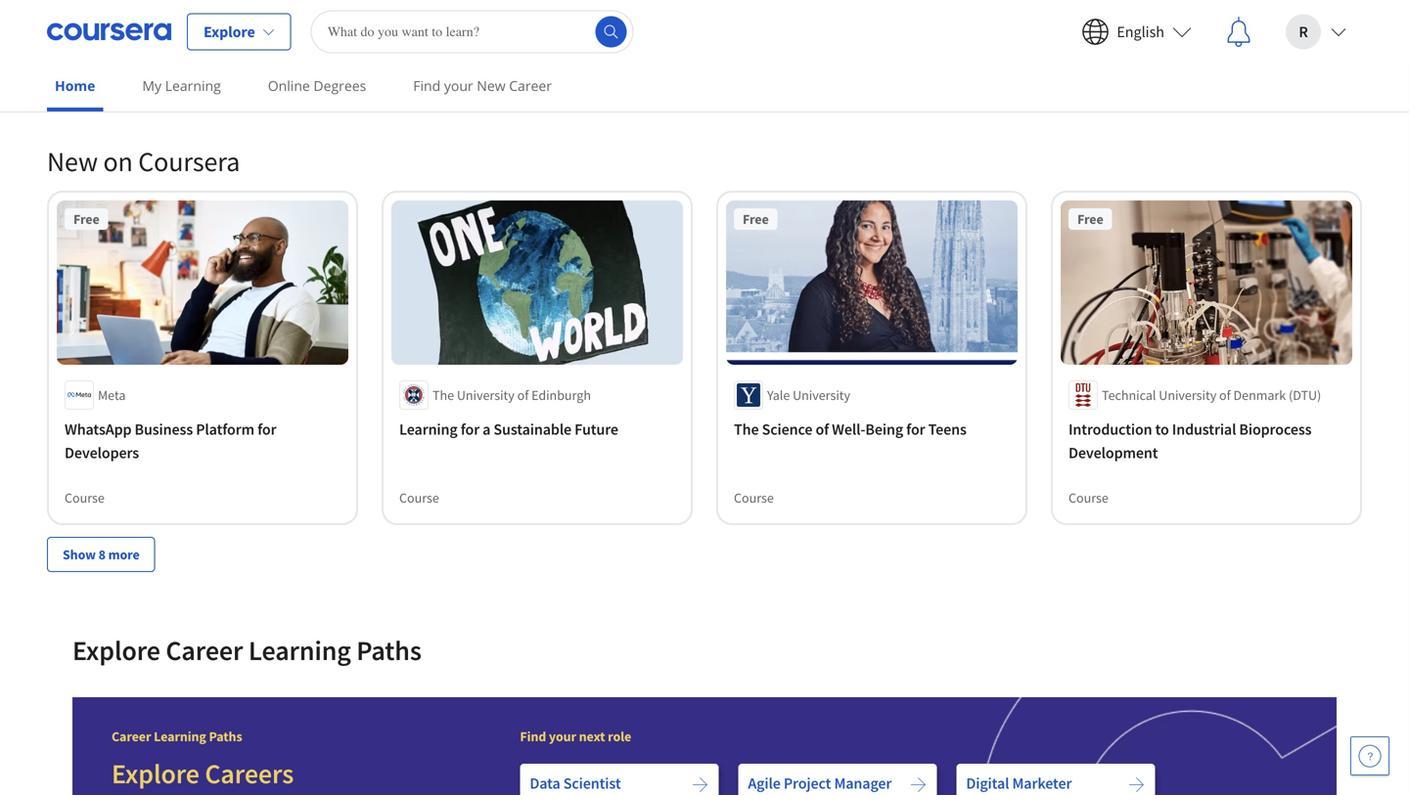 Task type: describe. For each thing, give the bounding box(es) containing it.
What do you want to learn? text field
[[311, 10, 634, 53]]

1 horizontal spatial career
[[166, 634, 243, 668]]

whatsapp business platform for developers link
[[65, 418, 341, 465]]

free for whatsapp
[[73, 211, 99, 228]]

data scientist link
[[520, 764, 719, 796]]

arrow right image for agile project manager
[[910, 776, 927, 794]]

for inside whatsapp business platform for developers
[[258, 420, 276, 439]]

(dtu)
[[1289, 386, 1322, 404]]

the science of well-being for teens
[[734, 420, 967, 439]]

new on coursera
[[47, 144, 240, 179]]

edinburgh
[[532, 386, 591, 404]]

digital marketer
[[966, 774, 1072, 794]]

1 horizontal spatial paths
[[357, 634, 422, 668]]

more
[[108, 546, 140, 564]]

manager
[[834, 774, 892, 794]]

your for new
[[444, 76, 473, 95]]

2 vertical spatial career
[[112, 728, 151, 746]]

courses for 150 courses
[[567, 7, 611, 25]]

future
[[575, 420, 619, 439]]

career inside "link"
[[509, 76, 552, 95]]

8
[[98, 546, 106, 564]]

agile project manager link
[[738, 764, 937, 796]]

online degrees link
[[260, 64, 374, 108]]

technical
[[1102, 386, 1156, 404]]

university for a
[[457, 386, 515, 404]]

university for of
[[793, 386, 851, 404]]

online
[[268, 76, 310, 95]]

of for well-
[[816, 420, 829, 439]]

technical university of denmark (dtu)
[[1102, 386, 1322, 404]]

the for the science of well-being for teens
[[734, 420, 759, 439]]

denmark
[[1234, 386, 1286, 404]]

move carousel left image
[[114, 0, 161, 28]]

online degrees
[[268, 76, 366, 95]]

arrow right image for digital marketer
[[1128, 776, 1146, 794]]

agile project manager
[[748, 774, 892, 794]]

of for denmark
[[1220, 386, 1231, 404]]

150 courses
[[544, 7, 611, 25]]

explore for explore
[[204, 22, 255, 42]]

move carousel right image
[[1255, 0, 1302, 28]]

find for find your new career
[[413, 76, 441, 95]]

home
[[55, 76, 95, 95]]

to
[[1156, 420, 1169, 439]]

sustainable
[[494, 420, 572, 439]]

learning inside learning for a sustainable future link
[[399, 420, 458, 439]]

data scientist
[[530, 774, 621, 794]]

the for the university of edinburgh
[[433, 386, 454, 404]]

course for learning for a sustainable future
[[399, 489, 439, 507]]

scientist
[[564, 774, 621, 794]]

role
[[608, 728, 632, 746]]

well-
[[832, 420, 866, 439]]

r
[[1299, 22, 1308, 42]]

on
[[103, 144, 133, 179]]

find your next role
[[520, 728, 632, 746]]

whatsapp
[[65, 420, 132, 439]]

science
[[762, 420, 813, 439]]

learning for a sustainable future link
[[399, 418, 675, 441]]

marketer
[[1013, 774, 1072, 794]]

yale university
[[767, 386, 851, 404]]

help center image
[[1359, 745, 1382, 768]]

the university of edinburgh
[[433, 386, 591, 404]]

introduction
[[1069, 420, 1153, 439]]

digital
[[966, 774, 1010, 794]]

my learning link
[[134, 64, 229, 108]]

explore careers
[[112, 757, 294, 791]]

yale
[[767, 386, 790, 404]]

language learning image
[[439, 0, 532, 51]]

your for next
[[549, 728, 576, 746]]

project
[[784, 774, 831, 794]]



Task type: locate. For each thing, give the bounding box(es) containing it.
courses for 413 courses
[[293, 19, 337, 36]]

explore left 413
[[204, 22, 255, 42]]

new inside "link"
[[477, 76, 506, 95]]

your
[[444, 76, 473, 95], [549, 728, 576, 746]]

1 horizontal spatial your
[[549, 728, 576, 746]]

arrow right image right the manager
[[910, 776, 927, 794]]

new left on
[[47, 144, 98, 179]]

0 horizontal spatial your
[[444, 76, 473, 95]]

2 horizontal spatial courses
[[1109, 7, 1153, 25]]

platform
[[196, 420, 254, 439]]

150
[[544, 7, 565, 25]]

413 courses link
[[164, 0, 423, 51]]

coursera image
[[47, 16, 171, 47]]

university
[[457, 386, 515, 404], [793, 386, 851, 404], [1159, 386, 1217, 404]]

explore career learning paths
[[72, 634, 422, 668]]

0 horizontal spatial for
[[258, 420, 276, 439]]

1 free from the left
[[73, 211, 99, 228]]

2 horizontal spatial university
[[1159, 386, 1217, 404]]

the science of well-being for teens link
[[734, 418, 1010, 441]]

150 courses link
[[439, 0, 697, 51]]

learning
[[165, 76, 221, 95], [399, 420, 458, 439], [248, 634, 351, 668], [154, 728, 206, 746]]

2 vertical spatial explore
[[112, 757, 200, 791]]

explore
[[204, 22, 255, 42], [72, 634, 160, 668], [112, 757, 200, 791]]

university up a
[[457, 386, 515, 404]]

1 horizontal spatial courses
[[567, 7, 611, 25]]

1 horizontal spatial of
[[816, 420, 829, 439]]

0 vertical spatial your
[[444, 76, 473, 95]]

0 vertical spatial new
[[477, 76, 506, 95]]

the up learning for a sustainable future
[[433, 386, 454, 404]]

next
[[579, 728, 605, 746]]

free for the
[[743, 211, 769, 228]]

for
[[258, 420, 276, 439], [461, 420, 480, 439], [906, 420, 925, 439]]

career down 150 courses link
[[509, 76, 552, 95]]

0 horizontal spatial the
[[433, 386, 454, 404]]

1 horizontal spatial new
[[477, 76, 506, 95]]

3 free from the left
[[1078, 211, 1104, 228]]

0 vertical spatial paths
[[357, 634, 422, 668]]

2 course from the left
[[399, 489, 439, 507]]

career up career learning paths
[[166, 634, 243, 668]]

your down what do you want to learn? text field
[[444, 76, 473, 95]]

coursera
[[138, 144, 240, 179]]

for inside learning for a sustainable future link
[[461, 420, 480, 439]]

industrial
[[1172, 420, 1237, 439]]

agile
[[748, 774, 781, 794]]

arrow right image
[[691, 776, 709, 794]]

university up 'industrial'
[[1159, 386, 1217, 404]]

development
[[1069, 443, 1158, 463]]

introduction to industrial bioprocess development link
[[1069, 418, 1345, 465]]

the inside the science of well-being for teens link
[[734, 420, 759, 439]]

0 vertical spatial explore
[[204, 22, 255, 42]]

university for industrial
[[1159, 386, 1217, 404]]

of
[[517, 386, 529, 404], [1220, 386, 1231, 404], [816, 420, 829, 439]]

for right being
[[906, 420, 925, 439]]

1 horizontal spatial free
[[743, 211, 769, 228]]

digital marketer link
[[957, 764, 1155, 796]]

course for the science of well-being for teens
[[734, 489, 774, 507]]

find up data
[[520, 728, 546, 746]]

0 horizontal spatial paths
[[209, 728, 242, 746]]

your inside "link"
[[444, 76, 473, 95]]

1 horizontal spatial for
[[461, 420, 480, 439]]

2 for from the left
[[461, 420, 480, 439]]

find for find your next role
[[520, 728, 546, 746]]

a
[[483, 420, 491, 439]]

explore for explore career learning paths
[[72, 634, 160, 668]]

find
[[413, 76, 441, 95], [520, 728, 546, 746]]

0 horizontal spatial find
[[413, 76, 441, 95]]

new
[[477, 76, 506, 95], [47, 144, 98, 179]]

1 course from the left
[[65, 489, 105, 507]]

new on coursera collection element
[[35, 113, 1374, 604]]

1 arrow right image from the left
[[910, 776, 927, 794]]

1 horizontal spatial university
[[793, 386, 851, 404]]

1 vertical spatial the
[[734, 420, 759, 439]]

0 horizontal spatial of
[[517, 386, 529, 404]]

0 horizontal spatial career
[[112, 728, 151, 746]]

2 horizontal spatial career
[[509, 76, 552, 95]]

0 horizontal spatial free
[[73, 211, 99, 228]]

show 8 more
[[63, 546, 140, 564]]

explore button
[[187, 13, 291, 50]]

meta
[[98, 386, 126, 404]]

courses
[[567, 7, 611, 25], [1109, 7, 1153, 25], [293, 19, 337, 36]]

3 for from the left
[[906, 420, 925, 439]]

70
[[1092, 7, 1106, 25]]

3 university from the left
[[1159, 386, 1217, 404]]

find your new career link
[[405, 64, 560, 108]]

my learning
[[142, 76, 221, 95]]

70 courses
[[1092, 7, 1153, 25]]

explore for explore careers
[[112, 757, 200, 791]]

free
[[73, 211, 99, 228], [743, 211, 769, 228], [1078, 211, 1104, 228]]

413 courses
[[270, 19, 337, 36]]

new down what do you want to learn? text field
[[477, 76, 506, 95]]

show 8 more button
[[47, 537, 155, 572]]

whatsapp business platform for developers
[[65, 420, 276, 463]]

courses right 413
[[293, 19, 337, 36]]

2 university from the left
[[793, 386, 851, 404]]

1 university from the left
[[457, 386, 515, 404]]

1 horizontal spatial find
[[520, 728, 546, 746]]

university right yale
[[793, 386, 851, 404]]

arrow right image inside digital marketer link
[[1128, 776, 1146, 794]]

course for introduction to industrial bioprocess development
[[1069, 489, 1109, 507]]

paths
[[357, 634, 422, 668], [209, 728, 242, 746]]

0 vertical spatial the
[[433, 386, 454, 404]]

None search field
[[311, 10, 634, 53]]

courses right 150
[[567, 7, 611, 25]]

the
[[433, 386, 454, 404], [734, 420, 759, 439]]

0 vertical spatial find
[[413, 76, 441, 95]]

careers
[[205, 757, 294, 791]]

developers
[[65, 443, 139, 463]]

business
[[135, 420, 193, 439]]

courses for 70 courses
[[1109, 7, 1153, 25]]

career learning paths
[[112, 728, 242, 746]]

413
[[270, 19, 291, 36]]

courses right 70
[[1109, 7, 1153, 25]]

course for whatsapp business platform for developers
[[65, 489, 105, 507]]

your left next
[[549, 728, 576, 746]]

home link
[[47, 64, 103, 112]]

find inside find your new career "link"
[[413, 76, 441, 95]]

2 arrow right image from the left
[[1128, 776, 1146, 794]]

career
[[509, 76, 552, 95], [166, 634, 243, 668], [112, 728, 151, 746]]

70 courses link
[[987, 0, 1245, 51]]

1 horizontal spatial arrow right image
[[1128, 776, 1146, 794]]

free for introduction
[[1078, 211, 1104, 228]]

1 horizontal spatial the
[[734, 420, 759, 439]]

0 vertical spatial career
[[509, 76, 552, 95]]

the left science
[[734, 420, 759, 439]]

2 horizontal spatial for
[[906, 420, 925, 439]]

arrow right image inside agile project manager link
[[910, 776, 927, 794]]

teens
[[928, 420, 967, 439]]

explore down more on the bottom
[[72, 634, 160, 668]]

1 vertical spatial career
[[166, 634, 243, 668]]

for left a
[[461, 420, 480, 439]]

r button
[[1270, 0, 1362, 63]]

1 vertical spatial new
[[47, 144, 98, 179]]

career up the explore careers
[[112, 728, 151, 746]]

learning for a sustainable future
[[399, 420, 619, 439]]

1 vertical spatial find
[[520, 728, 546, 746]]

for inside the science of well-being for teens link
[[906, 420, 925, 439]]

of left denmark
[[1220, 386, 1231, 404]]

of up the sustainable
[[517, 386, 529, 404]]

find down what do you want to learn? text field
[[413, 76, 441, 95]]

1 vertical spatial explore
[[72, 634, 160, 668]]

physical science and engineering image
[[164, 0, 258, 51]]

course
[[65, 489, 105, 507], [399, 489, 439, 507], [734, 489, 774, 507], [1069, 489, 1109, 507]]

2 free from the left
[[743, 211, 769, 228]]

of for edinburgh
[[517, 386, 529, 404]]

arrow right image right marketer
[[1128, 776, 1146, 794]]

explore down career learning paths
[[112, 757, 200, 791]]

2 horizontal spatial of
[[1220, 386, 1231, 404]]

1 vertical spatial your
[[549, 728, 576, 746]]

data
[[530, 774, 560, 794]]

0 horizontal spatial courses
[[293, 19, 337, 36]]

0 horizontal spatial university
[[457, 386, 515, 404]]

arrow right image
[[910, 776, 927, 794], [1128, 776, 1146, 794]]

english button
[[1066, 0, 1208, 63]]

explore inside popup button
[[204, 22, 255, 42]]

1 for from the left
[[258, 420, 276, 439]]

of left well-
[[816, 420, 829, 439]]

3 course from the left
[[734, 489, 774, 507]]

0 horizontal spatial arrow right image
[[910, 776, 927, 794]]

show
[[63, 546, 96, 564]]

learning inside my learning link
[[165, 76, 221, 95]]

my
[[142, 76, 162, 95]]

degrees
[[314, 76, 366, 95]]

1 vertical spatial paths
[[209, 728, 242, 746]]

being
[[866, 420, 903, 439]]

find your new career
[[413, 76, 552, 95]]

english
[[1117, 22, 1165, 42]]

0 horizontal spatial new
[[47, 144, 98, 179]]

introduction to industrial bioprocess development
[[1069, 420, 1312, 463]]

4 course from the left
[[1069, 489, 1109, 507]]

2 horizontal spatial free
[[1078, 211, 1104, 228]]

for right platform
[[258, 420, 276, 439]]

bioprocess
[[1240, 420, 1312, 439]]



Task type: vqa. For each thing, say whether or not it's contained in the screenshot.
FOR to the left
yes



